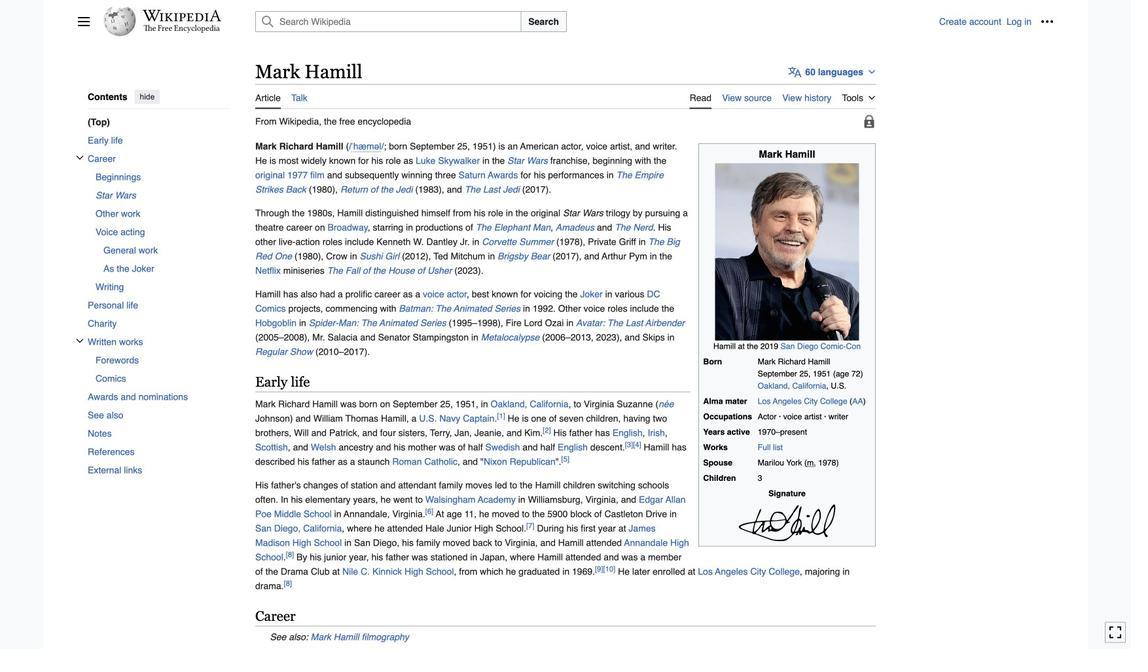 Task type: vqa. For each thing, say whether or not it's contained in the screenshot.
topmost have
no



Task type: describe. For each thing, give the bounding box(es) containing it.
personal tools navigation
[[939, 11, 1058, 32]]

wikipedia image
[[143, 10, 221, 22]]

the free encyclopedia image
[[144, 25, 220, 33]]



Task type: locate. For each thing, give the bounding box(es) containing it.
note
[[255, 630, 876, 645]]

main content
[[250, 59, 1054, 649]]

page semi-protected image
[[863, 115, 876, 128]]

fullscreen image
[[1109, 626, 1122, 639]]

0 vertical spatial x small image
[[76, 154, 84, 161]]

x small image
[[76, 154, 84, 161], [76, 337, 84, 345]]

language progressive image
[[788, 65, 801, 78]]

1 x small image from the top
[[76, 154, 84, 161]]

menu image
[[77, 15, 90, 28]]

None search field
[[240, 11, 939, 32]]

log in and more options image
[[1041, 15, 1054, 28]]

1 vertical spatial x small image
[[76, 337, 84, 345]]

Search Wikipedia search field
[[255, 11, 521, 32]]

2 x small image from the top
[[76, 337, 84, 345]]



